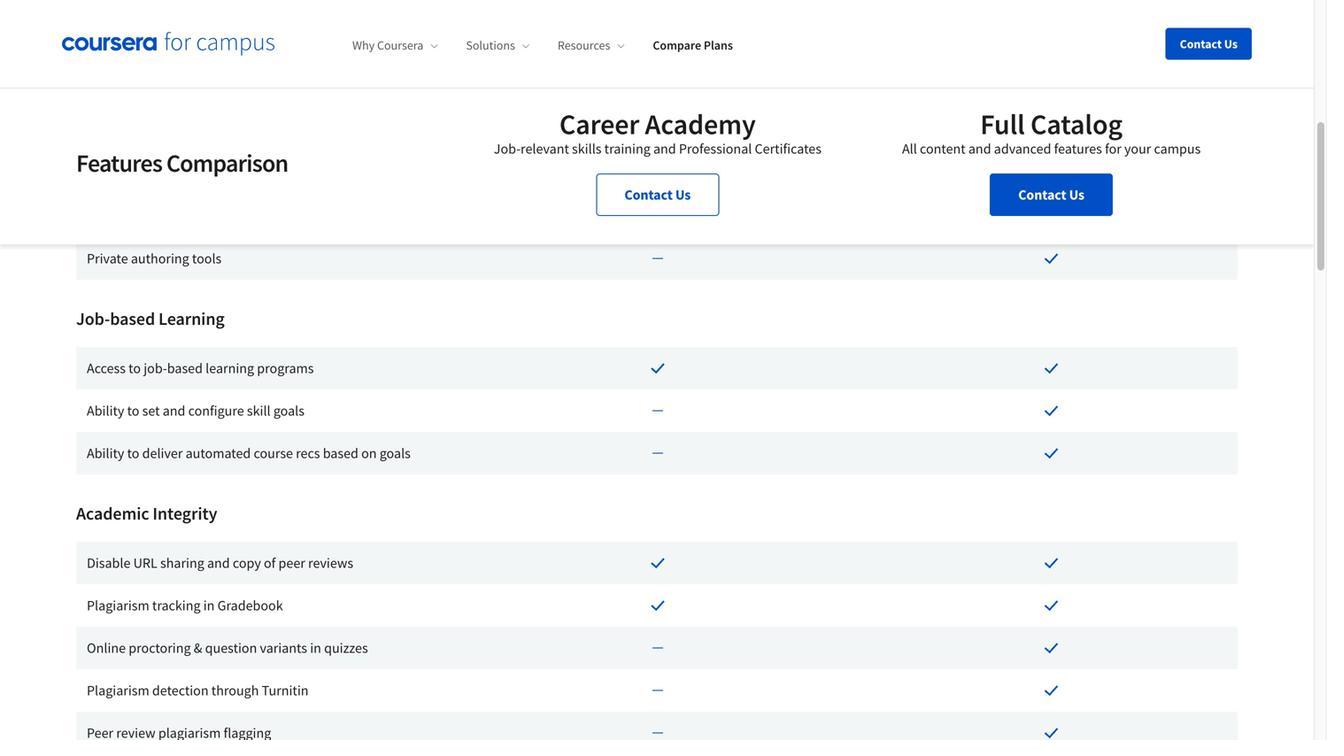 Task type: locate. For each thing, give the bounding box(es) containing it.
professional
[[679, 140, 752, 158]]

question
[[205, 639, 257, 657]]

plagiarism down online
[[87, 682, 149, 699]]

ability left set
[[87, 402, 124, 420]]

and inside full catalog all content and advanced features for your campus
[[968, 140, 991, 158]]

in right tracking
[[203, 597, 215, 614]]

all
[[902, 140, 917, 158]]

deliver
[[142, 444, 183, 462]]

to left deliver
[[127, 444, 139, 462]]

and right training
[[653, 140, 676, 158]]

contact
[[1180, 36, 1222, 52], [625, 186, 673, 204], [1018, 186, 1066, 204]]

in
[[203, 597, 215, 614], [310, 639, 321, 657]]

to left the guided
[[129, 80, 141, 97]]

based left on
[[323, 444, 358, 462]]

contact inside 'button'
[[1180, 36, 1222, 52]]

ability for ability to set and configure skill goals
[[87, 402, 124, 420]]

contact us link down training
[[596, 174, 719, 216]]

contact us
[[1180, 36, 1238, 52], [625, 186, 691, 204], [1018, 186, 1085, 204]]

job-based learning
[[76, 308, 225, 330]]

0 horizontal spatial contact
[[625, 186, 673, 204]]

url
[[133, 554, 157, 572]]

1 vertical spatial ability
[[87, 444, 124, 462]]

1 access from the top
[[87, 80, 126, 97]]

features comparison
[[76, 147, 288, 178]]

private
[[87, 250, 128, 267]]

quizzes down why
[[350, 80, 394, 97]]

1 horizontal spatial contact
[[1018, 186, 1066, 204]]

1 vertical spatial goals
[[380, 444, 411, 462]]

1 vertical spatial quizzes
[[324, 639, 368, 657]]

and left copy
[[207, 554, 230, 572]]

and right 'assessments,'
[[325, 80, 348, 97]]

plagiarism
[[87, 597, 149, 614], [87, 682, 149, 699]]

us for contact us 'button'
[[1224, 36, 1238, 52]]

sharing
[[160, 554, 204, 572]]

quizzes
[[350, 80, 394, 97], [324, 639, 368, 657]]

industry
[[87, 165, 136, 182]]

coursera
[[377, 37, 424, 53]]

goals right on
[[380, 444, 411, 462]]

0 vertical spatial plagiarism
[[87, 597, 149, 614]]

to left set
[[127, 402, 139, 420]]

2 horizontal spatial contact
[[1180, 36, 1222, 52]]

job- left skills
[[494, 140, 521, 158]]

us
[[1224, 36, 1238, 52], [675, 186, 691, 204], [1069, 186, 1085, 204]]

1 horizontal spatial us
[[1069, 186, 1085, 204]]

ability for ability to deliver automated course recs based on goals
[[87, 444, 124, 462]]

to
[[129, 80, 141, 97], [129, 359, 141, 377], [127, 402, 139, 420], [127, 444, 139, 462]]

2 ability from the top
[[87, 444, 124, 462]]

quizzes for access to guided projects, assessments, and quizzes
[[350, 80, 394, 97]]

0 horizontal spatial based
[[110, 308, 155, 330]]

programs
[[257, 359, 314, 377]]

to for set
[[127, 402, 139, 420]]

2 horizontal spatial us
[[1224, 36, 1238, 52]]

1 ability from the top
[[87, 402, 124, 420]]

plagiarism for plagiarism detection through turnitin
[[87, 682, 149, 699]]

based up the ability to set and configure skill goals
[[167, 359, 203, 377]]

comparison
[[166, 147, 288, 178]]

ability left deliver
[[87, 444, 124, 462]]

campus
[[1154, 140, 1201, 158]]

0 vertical spatial quizzes
[[350, 80, 394, 97]]

set
[[142, 402, 160, 420]]

2 plagiarism from the top
[[87, 682, 149, 699]]

to left job-
[[129, 359, 141, 377]]

why coursera
[[352, 37, 424, 53]]

full
[[980, 106, 1025, 142]]

contact for 2nd contact us link from the right
[[625, 186, 673, 204]]

contact us button
[[1166, 28, 1252, 60]]

0 vertical spatial based
[[110, 308, 155, 330]]

1 horizontal spatial job-
[[494, 140, 521, 158]]

2 horizontal spatial based
[[323, 444, 358, 462]]

plagiarism detection through turnitin
[[87, 682, 309, 699]]

access down 'content'
[[87, 80, 126, 97]]

0 horizontal spatial contact us link
[[596, 174, 719, 216]]

catalog
[[1031, 106, 1123, 142]]

based up job-
[[110, 308, 155, 330]]

0 horizontal spatial job-
[[76, 308, 110, 330]]

2 contact us link from the left
[[990, 174, 1113, 216]]

online proctoring & question variants in quizzes
[[87, 639, 368, 657]]

access left job-
[[87, 359, 126, 377]]

goals right skill at the bottom left
[[273, 402, 305, 420]]

and right content
[[968, 140, 991, 158]]

academy
[[645, 106, 756, 142]]

contact for 2nd contact us link from left
[[1018, 186, 1066, 204]]

configure
[[188, 402, 244, 420]]

1 horizontal spatial goals
[[380, 444, 411, 462]]

1 vertical spatial plagiarism
[[87, 682, 149, 699]]

1 plagiarism from the top
[[87, 597, 149, 614]]

ability
[[87, 402, 124, 420], [87, 444, 124, 462]]

2 access from the top
[[87, 359, 126, 377]]

contact us link down "features"
[[990, 174, 1113, 216]]

1 horizontal spatial contact us
[[1018, 186, 1085, 204]]

contact us inside 'button'
[[1180, 36, 1238, 52]]

2 horizontal spatial contact us
[[1180, 36, 1238, 52]]

academic integrity
[[76, 502, 217, 525]]

plagiarism down disable
[[87, 597, 149, 614]]

1 vertical spatial job-
[[76, 308, 110, 330]]

job- down private
[[76, 308, 110, 330]]

0 horizontal spatial us
[[675, 186, 691, 204]]

0 horizontal spatial in
[[203, 597, 215, 614]]

recs
[[296, 444, 320, 462]]

job-
[[494, 140, 521, 158], [76, 308, 110, 330]]

1 vertical spatial based
[[167, 359, 203, 377]]

tracking
[[152, 597, 201, 614]]

peer
[[278, 554, 305, 572]]

access
[[87, 80, 126, 97], [87, 359, 126, 377]]

contact for contact us 'button'
[[1180, 36, 1222, 52]]

credentials
[[172, 28, 259, 50]]

quizzes right variants
[[324, 639, 368, 657]]

0 vertical spatial access
[[87, 80, 126, 97]]

0 horizontal spatial goals
[[273, 402, 305, 420]]

detection
[[152, 682, 209, 699]]

us inside 'button'
[[1224, 36, 1238, 52]]

contact us for 2nd contact us link from left
[[1018, 186, 1085, 204]]

0 vertical spatial goals
[[273, 402, 305, 420]]

access to guided projects, assessments, and quizzes
[[87, 80, 394, 97]]

and
[[140, 28, 169, 50], [325, 80, 348, 97], [653, 140, 676, 158], [968, 140, 991, 158], [163, 402, 185, 420], [207, 554, 230, 572]]

0 vertical spatial job-
[[494, 140, 521, 158]]

1 vertical spatial access
[[87, 359, 126, 377]]

1 horizontal spatial in
[[310, 639, 321, 657]]

0 vertical spatial ability
[[87, 402, 124, 420]]

contact us link
[[596, 174, 719, 216], [990, 174, 1113, 216]]

gradebook
[[217, 597, 283, 614]]

course
[[254, 444, 293, 462]]

2 vertical spatial based
[[323, 444, 358, 462]]

in right variants
[[310, 639, 321, 657]]

1 horizontal spatial contact us link
[[990, 174, 1113, 216]]

coursera for campus image
[[62, 32, 274, 56]]

and right 'content'
[[140, 28, 169, 50]]

goals
[[273, 402, 305, 420], [380, 444, 411, 462]]

0 horizontal spatial contact us
[[625, 186, 691, 204]]

1 contact us link from the left
[[596, 174, 719, 216]]

reviews
[[308, 554, 353, 572]]

based
[[110, 308, 155, 330], [167, 359, 203, 377], [323, 444, 358, 462]]



Task type: describe. For each thing, give the bounding box(es) containing it.
to for deliver
[[127, 444, 139, 462]]

private authoring tools
[[87, 250, 222, 267]]

us for 2nd contact us link from left
[[1069, 186, 1085, 204]]

features
[[76, 147, 162, 178]]

&
[[194, 639, 202, 657]]

learning
[[206, 359, 254, 377]]

and right set
[[163, 402, 185, 420]]

compare plans link
[[653, 37, 733, 53]]

1 vertical spatial in
[[310, 639, 321, 657]]

plagiarism for plagiarism tracking in gradebook
[[87, 597, 149, 614]]

certificates
[[755, 140, 822, 158]]

to for guided
[[129, 80, 141, 97]]

career academy job-relevant skills training and professional certificates
[[494, 106, 822, 158]]

credentials
[[176, 165, 242, 182]]

content
[[76, 28, 137, 50]]

learning
[[158, 308, 225, 330]]

content and credentials
[[76, 28, 259, 50]]

0 vertical spatial in
[[203, 597, 215, 614]]

solutions link
[[466, 37, 529, 53]]

academic
[[76, 502, 149, 525]]

skill
[[247, 402, 271, 420]]

your
[[1124, 140, 1151, 158]]

why
[[352, 37, 375, 53]]

variants
[[260, 639, 307, 657]]

plans
[[704, 37, 733, 53]]

and inside career academy job-relevant skills training and professional certificates
[[653, 140, 676, 158]]

projects,
[[189, 80, 241, 97]]

disable
[[87, 554, 131, 572]]

plagiarism tracking in gradebook
[[87, 597, 283, 614]]

compare
[[653, 37, 701, 53]]

authoring
[[131, 250, 189, 267]]

access to job-based learning programs
[[87, 359, 314, 377]]

for
[[1105, 140, 1122, 158]]

1 horizontal spatial based
[[167, 359, 203, 377]]

copy
[[233, 554, 261, 572]]

skills
[[572, 140, 602, 158]]

full catalog all content and advanced features for your campus
[[902, 106, 1201, 158]]

access for content
[[87, 80, 126, 97]]

contact us for contact us 'button'
[[1180, 36, 1238, 52]]

guided
[[144, 80, 186, 97]]

turnitin
[[262, 682, 309, 699]]

online
[[87, 639, 126, 657]]

disable url sharing and copy of peer reviews
[[87, 554, 353, 572]]

us for 2nd contact us link from the right
[[675, 186, 691, 204]]

content
[[920, 140, 966, 158]]

integrity
[[153, 502, 217, 525]]

quizzes for online proctoring & question variants in quizzes
[[324, 639, 368, 657]]

features
[[1054, 140, 1102, 158]]

training
[[604, 140, 651, 158]]

assessments,
[[243, 80, 322, 97]]

job- inside career academy job-relevant skills training and professional certificates
[[494, 140, 521, 158]]

resources
[[558, 37, 610, 53]]

why coursera link
[[352, 37, 438, 53]]

contact us for 2nd contact us link from the right
[[625, 186, 691, 204]]

through
[[211, 682, 259, 699]]

job-
[[144, 359, 167, 377]]

micro-
[[139, 165, 176, 182]]

compare plans
[[653, 37, 733, 53]]

of
[[264, 554, 276, 572]]

relevant
[[521, 140, 569, 158]]

industry micro-credentials
[[87, 165, 242, 182]]

proctoring
[[129, 639, 191, 657]]

ability to set and configure skill goals
[[87, 402, 305, 420]]

advanced
[[994, 140, 1051, 158]]

tools
[[192, 250, 222, 267]]

on
[[361, 444, 377, 462]]

resources link
[[558, 37, 625, 53]]

automated
[[186, 444, 251, 462]]

to for job-
[[129, 359, 141, 377]]

ability to deliver automated course recs based on goals
[[87, 444, 411, 462]]

access for job-
[[87, 359, 126, 377]]

career
[[559, 106, 639, 142]]

solutions
[[466, 37, 515, 53]]



Task type: vqa. For each thing, say whether or not it's contained in the screenshot.
based to the middle
yes



